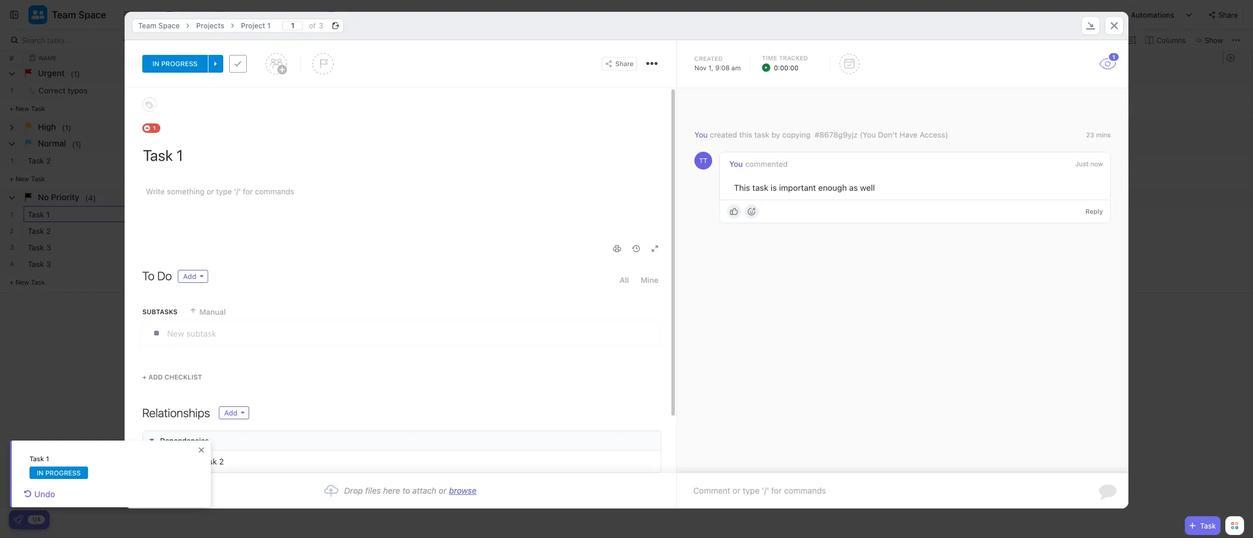 Task type: locate. For each thing, give the bounding box(es) containing it.
2 vertical spatial new task
[[15, 278, 45, 286]]

press space to select this row. row containing 4
[[0, 256, 24, 272]]

(1) for urgent
[[71, 69, 80, 78]]

1 vertical spatial team space
[[138, 22, 180, 30]]

task 3 right 4
[[28, 260, 51, 268]]

normal
[[38, 138, 66, 148]]

0 horizontal spatial add button
[[178, 270, 208, 283]]

task left by
[[754, 130, 769, 139]]

to inside dialog
[[403, 486, 410, 496]]

of 3
[[309, 22, 323, 30]]

1 horizontal spatial add
[[183, 272, 196, 281]]

time
[[762, 54, 777, 61]]

0 horizontal spatial in progress
[[37, 469, 81, 477]]

team space button
[[47, 2, 106, 28]]

1 vertical spatial team
[[138, 22, 157, 30]]

team space inside 'link'
[[138, 22, 180, 30]]

you for you commented
[[729, 160, 743, 168]]

team inside 'link'
[[138, 22, 157, 30]]

progress up undo
[[45, 469, 81, 477]]

1 horizontal spatial team space
[[138, 22, 180, 30]]

new task down ‎task 2
[[15, 278, 45, 286]]

‎task up undo
[[30, 455, 44, 463]]

0 vertical spatial share
[[1219, 11, 1238, 19]]

you for you created this task by copying #8678g9yjz (you don't have access)
[[695, 130, 708, 139]]

task
[[31, 105, 45, 112], [28, 156, 44, 165], [31, 175, 45, 182], [28, 243, 44, 252], [28, 260, 44, 268], [31, 278, 45, 286], [200, 457, 217, 466], [1200, 521, 1216, 530]]

am
[[732, 64, 741, 71]]

tt
[[699, 157, 708, 165]]

space
[[78, 9, 106, 20], [158, 22, 180, 30]]

task 2 down dependencies
[[200, 457, 224, 466]]

normal cell
[[0, 136, 1253, 152]]

space inside 'link'
[[158, 22, 180, 30]]

0:00:00 button
[[762, 63, 815, 73]]

1 vertical spatial you
[[729, 160, 743, 168]]

(1) for normal
[[72, 139, 81, 148]]

1 horizontal spatial task 2
[[200, 457, 224, 466]]

in progress up undo
[[37, 469, 81, 477]]

1 horizontal spatial space
[[158, 22, 180, 30]]

in up undo
[[37, 469, 43, 477]]

1 vertical spatial in
[[37, 469, 43, 477]]

Set task position in this List number field
[[282, 21, 303, 30]]

‎task 1 inside the "press space to select this row." row
[[28, 210, 50, 219]]

0 vertical spatial add
[[183, 272, 196, 281]]

Search tasks... text field
[[22, 32, 120, 48]]

browse link
[[449, 486, 477, 496]]

‎task up ‎task 2
[[28, 210, 44, 219]]

space inside button
[[78, 9, 106, 20]]

in up terry on the top
[[152, 60, 159, 68]]

space up search tasks... text field
[[78, 9, 106, 20]]

copying
[[782, 130, 811, 139]]

or
[[439, 486, 447, 496]]

share button
[[1204, 5, 1243, 24], [602, 57, 637, 71]]

2 vertical spatial add
[[224, 409, 237, 417]]

terry
[[146, 86, 164, 95]]

task 2 link
[[164, 452, 631, 472]]

to
[[267, 87, 276, 95], [403, 486, 410, 496]]

in progress up turtle
[[152, 60, 198, 68]]

progress
[[161, 60, 198, 68], [45, 469, 81, 477]]

1,
[[709, 64, 713, 71]]

you commented
[[729, 160, 788, 168]]

all link
[[620, 270, 629, 290]]

0 vertical spatial share button
[[1204, 5, 1243, 24]]

share button inside task details element
[[602, 57, 637, 71]]

‎task 1 up undo
[[30, 455, 49, 463]]

0 vertical spatial add button
[[178, 270, 208, 283]]

add button right do
[[178, 270, 208, 283]]

subtasks inside task body element
[[142, 308, 177, 316]]

team up tasks...
[[52, 9, 76, 20]]

just
[[1076, 160, 1089, 168]]

1 vertical spatial task 2
[[200, 457, 224, 466]]

1 horizontal spatial to
[[403, 486, 410, 496]]

1 inside task body element
[[153, 125, 156, 131]]

task
[[754, 130, 769, 139], [752, 183, 769, 193]]

mine link
[[641, 270, 659, 290]]

0 horizontal spatial share
[[615, 60, 634, 68]]

1 vertical spatial add button
[[219, 407, 249, 419]]

0 horizontal spatial to
[[267, 87, 276, 95]]

team down the list
[[138, 22, 157, 30]]

team space down the list
[[138, 22, 180, 30]]

1 horizontal spatial in progress
[[152, 60, 198, 68]]

add button for relationships
[[219, 407, 249, 419]]

0 vertical spatial space
[[78, 9, 106, 20]]

‎task 1
[[28, 210, 50, 219], [30, 455, 49, 463]]

1 horizontal spatial progress
[[161, 60, 198, 68]]

team space
[[52, 9, 106, 20], [138, 22, 180, 30]]

to left do
[[267, 87, 276, 95]]

1 horizontal spatial in
[[152, 60, 159, 68]]

(1) inside normal 'cell'
[[72, 139, 81, 148]]

minimize task image
[[1086, 22, 1096, 30]]

3 inside task locations element
[[319, 22, 323, 30]]

0 horizontal spatial task 2
[[28, 156, 51, 165]]

cell
[[142, 152, 260, 168], [260, 152, 378, 168], [378, 152, 496, 168], [496, 152, 614, 168], [142, 206, 260, 222], [260, 206, 378, 222], [378, 206, 496, 222], [496, 206, 614, 222], [142, 223, 260, 239], [260, 223, 378, 239], [378, 223, 496, 239], [496, 223, 614, 239], [142, 239, 260, 255], [260, 239, 378, 255], [378, 239, 496, 255], [496, 239, 614, 255], [142, 256, 260, 272], [260, 256, 378, 272], [378, 256, 496, 272], [496, 256, 614, 272]]

space for the team space 'link'
[[158, 22, 180, 30]]

time tracked
[[762, 54, 808, 61]]

team inside team space button
[[52, 9, 76, 20]]

1 vertical spatial subtasks
[[142, 308, 177, 316]]

browse
[[449, 486, 477, 496]]

(1) inside urgent cell
[[71, 69, 80, 78]]

checklist
[[165, 373, 202, 381]]

‎task for the "press space to select this row." row containing ‎task 2
[[28, 226, 44, 235]]

1 vertical spatial task 3
[[28, 260, 51, 268]]

1 vertical spatial share
[[615, 60, 634, 68]]

1 vertical spatial (1)
[[72, 139, 81, 148]]

subtasks down to do
[[142, 308, 177, 316]]

team
[[52, 9, 76, 20], [138, 22, 157, 30]]

dependencies
[[160, 436, 209, 445]]

1 new from the top
[[15, 105, 29, 112]]

add right '+' at the left bottom of the page
[[148, 373, 163, 381]]

commented
[[745, 160, 788, 168]]

in
[[152, 60, 159, 68], [37, 469, 43, 477]]

0 vertical spatial progress
[[161, 60, 198, 68]]

0 vertical spatial ‎task
[[28, 210, 44, 219]]

set priority element
[[312, 53, 334, 74]]

press space to select this row. row
[[0, 82, 24, 99], [24, 82, 614, 100], [0, 152, 24, 169], [24, 152, 614, 169], [0, 206, 24, 223], [24, 206, 614, 223], [0, 223, 24, 239], [24, 223, 614, 239], [0, 239, 24, 256], [24, 239, 614, 256], [0, 256, 24, 272], [24, 256, 614, 272], [24, 487, 614, 507]]

you up this
[[729, 160, 743, 168]]

1 vertical spatial add
[[148, 373, 163, 381]]

dialog
[[125, 12, 1129, 509]]

0 vertical spatial you
[[695, 130, 708, 139]]

task 2 down normal in the top of the page
[[28, 156, 51, 165]]

me
[[1053, 36, 1064, 44]]

well
[[860, 183, 875, 193]]

team space inside button
[[52, 9, 106, 20]]

1 vertical spatial progress
[[45, 469, 81, 477]]

(1)
[[71, 69, 80, 78], [72, 139, 81, 148]]

0 horizontal spatial share button
[[602, 57, 637, 71]]

to right here
[[403, 486, 410, 496]]

1 horizontal spatial subtasks
[[1004, 36, 1035, 44]]

new task
[[15, 105, 45, 112], [15, 175, 45, 182], [15, 278, 45, 286]]

0 vertical spatial ‎task 1
[[28, 210, 50, 219]]

‎task for the "press space to select this row." row containing ‎task 1
[[28, 210, 44, 219]]

subtasks
[[1004, 36, 1035, 44], [142, 308, 177, 316]]

press space to select this row. row containing 3
[[0, 239, 24, 256]]

1 vertical spatial space
[[158, 22, 180, 30]]

#8678g9yjz
[[815, 130, 858, 139]]

1 vertical spatial share button
[[602, 57, 637, 71]]

0 vertical spatial to
[[267, 87, 276, 95]]

‎task 1 up ‎task 2
[[28, 210, 50, 219]]

task history region
[[677, 88, 1129, 473]]

new
[[15, 105, 29, 112], [15, 175, 29, 182], [15, 278, 29, 286]]

1 horizontal spatial add button
[[219, 407, 249, 419]]

undo
[[34, 489, 55, 499]]

0 vertical spatial (1)
[[71, 69, 80, 78]]

created
[[710, 130, 737, 139]]

task details element
[[125, 40, 1129, 88]]

1 horizontal spatial you
[[729, 160, 743, 168]]

task left is
[[752, 183, 769, 193]]

share inside task details element
[[615, 60, 634, 68]]

0 horizontal spatial space
[[78, 9, 106, 20]]

progress up turtle
[[161, 60, 198, 68]]

set priority image
[[312, 53, 334, 74]]

subtasks right showing
[[1004, 36, 1035, 44]]

23
[[1086, 131, 1094, 139]]

0 vertical spatial subtasks
[[1004, 36, 1035, 44]]

2 new task from the top
[[15, 175, 45, 182]]

0 horizontal spatial team space
[[52, 9, 106, 20]]

me button
[[1040, 33, 1068, 47]]

in progress inside dropdown button
[[152, 60, 198, 68]]

1 task 3 from the top
[[28, 243, 51, 252]]

0 vertical spatial in progress
[[152, 60, 198, 68]]

0 vertical spatial new task
[[15, 105, 45, 112]]

2 task 3 from the top
[[28, 260, 51, 268]]

1 horizontal spatial team
[[138, 22, 157, 30]]

0:00:00
[[774, 64, 799, 71]]

3 new task from the top
[[15, 278, 45, 286]]

task settings image
[[651, 62, 653, 65]]

enough
[[818, 183, 847, 193]]

grid
[[0, 51, 1253, 507]]

do
[[157, 269, 172, 283]]

you
[[695, 130, 708, 139], [729, 160, 743, 168]]

add right do
[[183, 272, 196, 281]]

add button right relationships
[[219, 407, 249, 419]]

1 vertical spatial new
[[15, 175, 29, 182]]

2 new from the top
[[15, 175, 29, 182]]

0 horizontal spatial team
[[52, 9, 76, 20]]

team space for team space button
[[52, 9, 106, 20]]

(1) right normal in the top of the page
[[72, 139, 81, 148]]

add right relationships
[[224, 409, 237, 417]]

1 vertical spatial ‎task 1
[[30, 455, 49, 463]]

3 new from the top
[[15, 278, 29, 286]]

new task down correct
[[15, 105, 45, 112]]

to inside to do cell
[[267, 87, 276, 95]]

#
[[9, 54, 14, 62]]

correct typos
[[38, 86, 88, 95]]

2 horizontal spatial add
[[224, 409, 237, 417]]

2 vertical spatial new
[[15, 278, 29, 286]]

automations
[[1131, 11, 1174, 19]]

0 horizontal spatial you
[[695, 130, 708, 139]]

team space up search tasks... text field
[[52, 9, 106, 20]]

3
[[319, 22, 323, 30], [46, 243, 51, 252], [10, 243, 14, 251], [46, 260, 51, 268]]

team space for the team space 'link'
[[138, 22, 180, 30]]

have
[[900, 130, 918, 139]]

board link
[[178, 0, 206, 30]]

0 horizontal spatial progress
[[45, 469, 81, 477]]

space down "board"
[[158, 22, 180, 30]]

(1) up the typos
[[71, 69, 80, 78]]

0 vertical spatial task 3
[[28, 243, 51, 252]]

‎task down 'no'
[[28, 226, 44, 235]]

task inside the "press space to select this row." row
[[28, 156, 44, 165]]

by
[[772, 130, 780, 139]]

+ add checklist
[[142, 373, 202, 381]]

1 vertical spatial new task
[[15, 175, 45, 182]]

calendar
[[228, 10, 263, 19]]

0 vertical spatial new
[[15, 105, 29, 112]]

1/4
[[32, 516, 41, 523]]

0 horizontal spatial in
[[37, 469, 43, 477]]

projects link
[[190, 19, 230, 33]]

row group
[[0, 66, 24, 293], [0, 66, 1253, 293], [24, 66, 614, 293], [1223, 66, 1253, 293], [1223, 487, 1253, 507]]

1 vertical spatial in progress
[[37, 469, 81, 477]]

1 vertical spatial to
[[403, 486, 410, 496]]

showing
[[973, 36, 1002, 44]]

row
[[24, 51, 614, 65]]

1 vertical spatial ‎task
[[28, 226, 44, 235]]

1 horizontal spatial share
[[1219, 11, 1238, 19]]

add
[[183, 272, 196, 281], [148, 373, 163, 381], [224, 409, 237, 417]]

task 3 down ‎task 2
[[28, 243, 51, 252]]

0 horizontal spatial subtasks
[[142, 308, 177, 316]]

0 vertical spatial team space
[[52, 9, 106, 20]]

you left created
[[695, 130, 708, 139]]

0 vertical spatial in
[[152, 60, 159, 68]]

0 vertical spatial team
[[52, 9, 76, 20]]

task 3
[[28, 243, 51, 252], [28, 260, 51, 268]]

2 inside task body element
[[219, 457, 224, 466]]

new task right 1 1 2 3 1 4 on the top left of the page
[[15, 175, 45, 182]]

1 horizontal spatial share button
[[1204, 5, 1243, 24]]



Task type: describe. For each thing, give the bounding box(es) containing it.
1 inside task locations element
[[267, 22, 271, 30]]

this task is important enough as well
[[734, 183, 875, 193]]

automations button
[[1125, 6, 1180, 24]]

gantt
[[290, 10, 312, 19]]

table
[[339, 10, 360, 19]]

no priority cell
[[0, 190, 1253, 206]]

drop
[[344, 486, 363, 496]]

0 vertical spatial task 2
[[28, 156, 51, 165]]

to
[[142, 269, 155, 283]]

press space to select this row. row containing task 2
[[24, 152, 614, 169]]

grid containing urgent
[[0, 51, 1253, 507]]

drop files here to attach or browse
[[344, 486, 477, 496]]

urgent
[[38, 68, 65, 78]]

no
[[38, 192, 49, 202]]

here
[[383, 486, 400, 496]]

urgent cell
[[0, 66, 1253, 82]]

row group containing urgent
[[0, 66, 1253, 293]]

nov
[[695, 64, 707, 71]]

add button for to do
[[178, 270, 208, 283]]

press space to select this row. row containing ‎task 1
[[24, 206, 614, 223]]

board
[[178, 10, 201, 19]]

row group containing correct typos
[[24, 66, 614, 293]]

assignees button
[[1068, 33, 1123, 47]]

monday cell
[[378, 82, 496, 98]]

press space to select this row. row containing correct typos
[[24, 82, 614, 100]]

typos
[[68, 86, 88, 95]]

showing subtasks button
[[960, 33, 1038, 47]]

you created this task by copying #8678g9yjz (you don't have access)
[[695, 130, 948, 139]]

space for team space button
[[78, 9, 106, 20]]

important
[[779, 183, 816, 193]]

project 1 link
[[235, 19, 277, 33]]

access)
[[920, 130, 948, 139]]

0 vertical spatial task
[[754, 130, 769, 139]]

mine
[[641, 276, 659, 284]]

in progress button
[[142, 55, 208, 73]]

press space to select this row. row containing ‎task 2
[[24, 223, 614, 239]]

1 1 2 3 1 4
[[10, 86, 14, 268]]

don't
[[878, 130, 898, 139]]

assignees
[[1084, 36, 1118, 44]]

task 2 inside task body element
[[200, 457, 224, 466]]

1 button
[[1099, 52, 1120, 70]]

created nov 1, 9:08 am
[[695, 55, 741, 71]]

now
[[1091, 160, 1103, 168]]

table link
[[339, 0, 365, 30]]

of
[[309, 22, 316, 30]]

3 inside 1 1 2 3 1 4
[[10, 243, 14, 251]]

(you
[[860, 130, 876, 139]]

2 inside 1 1 2 3 1 4
[[10, 227, 14, 234]]

press space to select this row. row containing 2
[[0, 223, 24, 239]]

tasks...
[[47, 36, 71, 44]]

team space link
[[132, 19, 186, 33]]

relationships
[[142, 406, 210, 420]]

search tasks...
[[22, 36, 71, 44]]

turtle
[[166, 86, 187, 95]]

task body element
[[125, 88, 676, 482]]

is
[[771, 183, 777, 193]]

row group containing 1 1 2 3 1 4
[[0, 66, 24, 293]]

attach
[[412, 486, 436, 496]]

as
[[849, 183, 858, 193]]

created
[[695, 55, 723, 62]]

add for relationships
[[224, 409, 237, 417]]

to do
[[142, 269, 172, 283]]

0 horizontal spatial add
[[148, 373, 163, 381]]

terry turtle cell
[[142, 82, 260, 98]]

mins
[[1096, 131, 1111, 139]]

add for to do
[[183, 272, 196, 281]]

onboarding checklist button element
[[14, 515, 23, 524]]

all
[[620, 276, 629, 284]]

New subtask text field
[[167, 322, 658, 344]]

reply
[[1086, 208, 1103, 215]]

list
[[136, 10, 150, 19]]

dialog containing to do
[[125, 12, 1129, 509]]

in inside dropdown button
[[152, 60, 159, 68]]

search
[[22, 36, 45, 44]]

1 vertical spatial task
[[752, 183, 769, 193]]

onboarding checklist button image
[[14, 515, 23, 524]]

list link
[[136, 0, 155, 30]]

1 inside 'dropdown button'
[[1113, 54, 1115, 60]]

showing subtasks
[[973, 36, 1035, 44]]

1 new task from the top
[[15, 105, 45, 112]]

Edit task name text field
[[143, 145, 659, 165]]

do
[[278, 87, 288, 95]]

row inside grid
[[24, 51, 614, 65]]

2 vertical spatial ‎task
[[30, 455, 44, 463]]

this
[[739, 130, 752, 139]]

team for the team space 'link'
[[138, 22, 157, 30]]

manual button
[[189, 302, 226, 322]]

subtasks inside button
[[1004, 36, 1035, 44]]

1 inside the "press space to select this row." row
[[46, 210, 50, 219]]

no priority
[[38, 192, 79, 202]]

‎task 2
[[28, 226, 51, 235]]

4
[[10, 260, 14, 268]]

just now
[[1076, 160, 1103, 168]]

tracked
[[779, 54, 808, 61]]

gantt link
[[290, 0, 317, 30]]

priority
[[51, 192, 79, 202]]

project 1
[[241, 22, 271, 30]]

correct
[[38, 86, 65, 95]]

project
[[241, 22, 265, 30]]

task locations element
[[125, 12, 1129, 40]]

terry turtle
[[146, 86, 187, 95]]

progress inside dropdown button
[[161, 60, 198, 68]]

to do cell
[[260, 82, 378, 98]]

calendar link
[[228, 0, 268, 30]]

to do
[[267, 87, 288, 95]]

this
[[734, 183, 750, 193]]

monday
[[382, 86, 411, 95]]

files
[[365, 486, 381, 496]]

team for team space button
[[52, 9, 76, 20]]

+
[[142, 373, 147, 381]]

(4)
[[85, 193, 96, 202]]



Task type: vqa. For each thing, say whether or not it's contained in the screenshot.
View dropdown button
no



